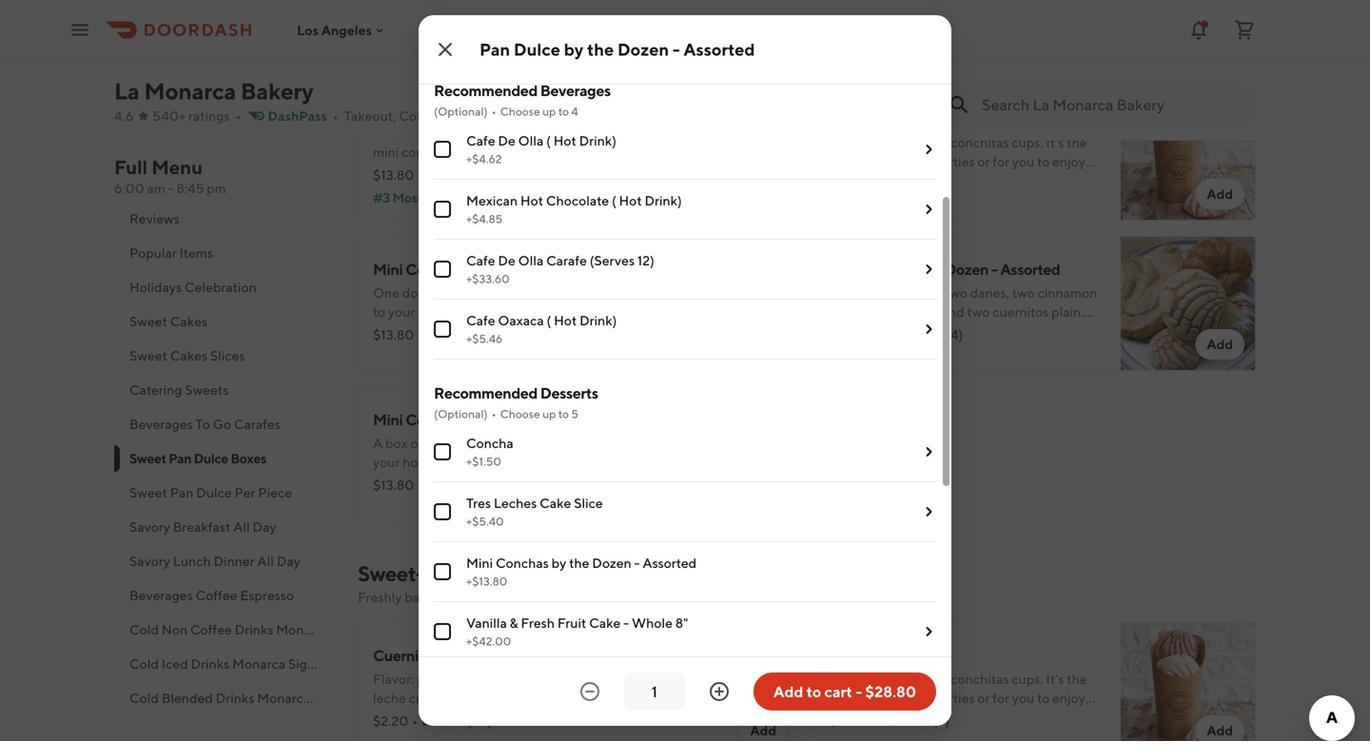 Task type: locate. For each thing, give the bounding box(es) containing it.
all
[[233, 519, 250, 535], [257, 554, 274, 569]]

signature down 'freshly'
[[332, 622, 391, 638]]

$13.80
[[373, 167, 414, 183], [373, 327, 414, 343], [373, 477, 414, 493]]

0 vertical spatial parties
[[934, 154, 975, 169]]

2 (optional) from the top
[[434, 407, 488, 421]]

2 our from the left
[[691, 125, 711, 141]]

1 perfect from the top
[[830, 154, 875, 169]]

$2.20
[[373, 714, 409, 729]]

beverages up mini conchas by the dozen - assorted let our staff surprise you and select an assortment of our different mini conchas.
[[541, 81, 611, 99]]

per up savory breakfast all day button
[[235, 485, 256, 501]]

a for mini conchas by the dozen - assorted
[[923, 173, 933, 188]]

new inside mini concha- cups our cute new mini conchitas cups. it's the perfect snack for parties or for you to enjoy with a cafecito. a mixture of  4 mini conchitas with vanilla and chocolate flavors.
[[886, 135, 920, 150]]

1 vertical spatial conchas
[[454, 436, 504, 451]]

dozen up assortment
[[618, 39, 670, 60]]

1 vertical spatial pan dulce by the dozen - assorted
[[830, 260, 1061, 278]]

am
[[147, 180, 165, 196]]

0 vertical spatial mexican
[[466, 193, 518, 208]]

a down cups
[[923, 173, 933, 188]]

piece up dulce) at bottom
[[561, 562, 613, 586]]

add to cart - $28.80 button
[[754, 673, 937, 711]]

conchas for mini conchas by the dozen - assorted +$13.80
[[496, 556, 549, 571]]

cheese,
[[576, 672, 622, 687], [665, 672, 711, 687]]

pan dulce by the dozen - assorted image
[[1121, 236, 1257, 371]]

signature left leche
[[313, 691, 372, 706]]

de left vanilla
[[507, 436, 522, 451]]

1 horizontal spatial pan dulce by the dozen - assorted
[[830, 260, 1061, 278]]

conchas inside mini conchas by the dozen - assorted +$13.80
[[496, 556, 549, 571]]

to inside recommended desserts (optional) • choose up to 5
[[559, 407, 569, 421]]

notification bell image
[[1188, 19, 1211, 41]]

2 olla from the top
[[519, 253, 544, 268]]

bakery
[[241, 78, 314, 105]]

0 vertical spatial concha-
[[863, 110, 921, 128]]

0 vertical spatial flavors.
[[994, 192, 1037, 208]]

recommended beverages (optional) • choose up to 4
[[434, 81, 611, 118]]

1 our from the left
[[396, 125, 416, 141]]

2 a from the top
[[859, 710, 866, 725]]

8:45
[[177, 180, 204, 196]]

1 flavors. from the top
[[994, 192, 1037, 208]]

1 mixture from the top
[[936, 173, 982, 188]]

per up bread
[[525, 562, 557, 586]]

cafe up +$4.62 at the left top of the page
[[466, 133, 496, 149]]

0 vertical spatial de
[[498, 133, 516, 149]]

mini inside 'mini conchas by the dozen - chocolate one dozen chocolate mini conchas delivered to your home or office. $13.80'
[[373, 260, 403, 278]]

chocolate down cups
[[928, 192, 991, 208]]

0 vertical spatial cake
[[540, 496, 572, 511]]

1 vertical spatial flavors.
[[994, 729, 1037, 742]]

conchas for mini conchas by the dozen - vanilla a box of mini conchas de vanilla delivered to your home or office.
[[406, 411, 465, 429]]

1 vertical spatial up
[[543, 407, 556, 421]]

mixture
[[936, 173, 982, 188], [936, 710, 982, 725]]

by inside mini conchas by the dozen - assorted +$13.80
[[552, 556, 567, 571]]

perfect for mini concha- cup
[[830, 691, 875, 706]]

home down dozen
[[418, 304, 453, 320]]

sweet down angeles
[[358, 44, 416, 69]]

sweet for sweet pan dulce boxes
[[129, 451, 166, 466]]

(optional) inside "recommended beverages (optional) • choose up to 4"
[[434, 105, 488, 118]]

and left (7)
[[903, 729, 926, 742]]

by up concha
[[467, 411, 484, 429]]

1 $13.80 from the top
[[373, 167, 414, 183]]

100%
[[904, 327, 939, 343], [897, 714, 931, 729]]

coffee inside cold iced drinks monarca signature classic coffee button
[[395, 656, 437, 672]]

2 vertical spatial 4
[[1000, 710, 1008, 725]]

our left different
[[691, 125, 711, 141]]

dulce
[[514, 39, 561, 60], [471, 44, 525, 69], [859, 260, 898, 278], [194, 451, 228, 466], [196, 485, 232, 501], [468, 562, 522, 586]]

cold left non
[[129, 622, 159, 638]]

83% (43)
[[439, 714, 492, 729]]

1 vertical spatial all
[[257, 554, 274, 569]]

chocolate down cup
[[928, 729, 991, 742]]

1 vertical spatial cafecito.
[[869, 710, 921, 725]]

2 vertical spatial $13.80
[[373, 477, 414, 493]]

sweet for sweet cakes slices
[[129, 348, 167, 364]]

conchas up the staff
[[406, 100, 465, 119]]

cakes up sweet cakes slices
[[170, 314, 208, 329]]

cups. for mini concha- cup
[[1012, 672, 1044, 687]]

• left 1.4 in the top of the page
[[449, 108, 454, 124]]

1 recommended from the top
[[434, 81, 538, 99]]

1 vertical spatial drinks
[[191, 656, 230, 672]]

(optional) up concha
[[434, 407, 488, 421]]

1 vertical spatial cakes
[[170, 348, 208, 364]]

up up select
[[543, 105, 556, 118]]

1 cafe from the top
[[466, 133, 496, 149]]

sweet inside sweet pan dulce per piece button
[[129, 485, 167, 501]]

(optional) for recommended beverages
[[434, 105, 488, 118]]

2 cold from the top
[[129, 656, 159, 672]]

(
[[547, 133, 551, 149], [612, 193, 617, 208], [547, 313, 552, 328], [537, 590, 542, 605]]

0 horizontal spatial piece
[[258, 485, 292, 501]]

recommended desserts (optional) • choose up to 5
[[434, 384, 599, 421]]

2 vertical spatial cafe
[[466, 313, 496, 328]]

coffee up croissants.
[[395, 656, 437, 672]]

dozen up "100% (14)"
[[945, 260, 989, 278]]

2 cafecito. from the top
[[869, 710, 921, 725]]

piece for sweet
[[258, 485, 292, 501]]

0 vertical spatial olla
[[519, 133, 544, 149]]

1 cute from the top
[[857, 135, 884, 150]]

1 (optional) from the top
[[434, 105, 488, 118]]

you
[[499, 125, 521, 141], [1013, 154, 1035, 169], [1013, 691, 1035, 706]]

de
[[498, 133, 516, 149], [498, 253, 516, 268]]

dozen
[[403, 285, 440, 301]]

the
[[587, 39, 614, 60], [486, 100, 509, 119], [1067, 135, 1088, 150], [486, 260, 509, 278], [920, 260, 943, 278], [486, 411, 509, 429], [569, 556, 590, 571], [1067, 672, 1088, 687]]

2 recommended from the top
[[434, 384, 538, 402]]

1 parties from the top
[[934, 154, 975, 169]]

$13.80 • up most at the left top
[[373, 167, 424, 183]]

up left "5"
[[543, 407, 556, 421]]

.
[[612, 590, 615, 605]]

classic for cold blended drinks monarca signature classic coffee
[[375, 691, 417, 706]]

• up concha
[[492, 407, 497, 421]]

1 vertical spatial per
[[525, 562, 557, 586]]

oatchata agua fresca carafe (serves 12) image
[[665, 0, 800, 4]]

parties up (7)
[[934, 691, 975, 706]]

1 vertical spatial boxes
[[231, 451, 266, 466]]

2 vertical spatial you
[[1013, 691, 1035, 706]]

concha- inside mini concha- cups our cute new mini conchitas cups. it's the perfect snack for parties or for you to enjoy with a cafecito. a mixture of  4 mini conchitas with vanilla and chocolate flavors.
[[863, 110, 921, 128]]

conchas down "carafe"
[[534, 285, 584, 301]]

hot
[[554, 133, 577, 149], [521, 193, 544, 208], [619, 193, 642, 208], [554, 313, 577, 328]]

cakes inside "sweet cakes" button
[[170, 314, 208, 329]]

dozen up cafe de olla ( hot drink) +$4.62
[[512, 100, 556, 119]]

2 de from the top
[[498, 253, 516, 268]]

4 inside the mini concha- cup our cute new mini conchitas cups. it's the perfect snack for parties or for you to enjoy with a cafecito. a mixture of  4 mini conchitas with vanilla and chocolate flavors.
[[1000, 710, 1008, 725]]

conchas up bread
[[496, 556, 549, 571]]

cafe
[[466, 133, 496, 149], [466, 253, 496, 268], [466, 313, 496, 328]]

2 enjoy from the top
[[1053, 691, 1086, 706]]

breakfast
[[173, 519, 231, 535]]

coffee inside "cold blended drinks monarca signature classic coffee" button
[[420, 691, 462, 706]]

concha- left cups
[[863, 110, 921, 128]]

2 our from the top
[[830, 672, 854, 687]]

$4.80
[[830, 177, 867, 192], [830, 714, 867, 729]]

perfect inside mini concha- cups our cute new mini conchitas cups. it's the perfect snack for parties or for you to enjoy with a cafecito. a mixture of  4 mini conchitas with vanilla and chocolate flavors.
[[830, 154, 875, 169]]

non
[[162, 622, 188, 638]]

drinks down espresso
[[235, 622, 274, 638]]

olla left select
[[519, 133, 544, 149]]

by down tres leches cake slice +$5.40
[[552, 556, 567, 571]]

2 mixture from the top
[[936, 710, 982, 725]]

2 choose from the top
[[500, 407, 540, 421]]

$13.80 down "one"
[[373, 327, 414, 343]]

1 cakes from the top
[[170, 314, 208, 329]]

cuernitos (croissants) flavor: plain, chocolate, guava w/ cheese, cream cheese, dulce de leche croissants.
[[373, 647, 766, 706]]

1 vertical spatial classic
[[375, 691, 417, 706]]

vanilla
[[859, 192, 900, 208], [567, 411, 612, 429], [466, 615, 507, 631], [859, 729, 900, 742]]

beverages for beverages to go carafes
[[129, 417, 193, 432]]

pan dulce by the dozen - assorted up assortment
[[480, 39, 755, 60]]

mini for mini concha- cups
[[830, 110, 860, 128]]

drink) for cafe de olla ( hot drink)
[[579, 133, 617, 149]]

sweet for sweet pan dulce per piece
[[129, 485, 167, 501]]

0 horizontal spatial cake
[[540, 496, 572, 511]]

conchas
[[534, 285, 584, 301], [454, 436, 504, 451]]

chocolate up "carafe"
[[546, 193, 609, 208]]

dozen up .
[[592, 556, 632, 571]]

2 it's from the top
[[1047, 672, 1065, 687]]

0 vertical spatial home
[[418, 304, 453, 320]]

1 vertical spatial parties
[[934, 691, 975, 706]]

or inside the mini concha- cup our cute new mini conchitas cups. it's the perfect snack for parties or for you to enjoy with a cafecito. a mixture of  4 mini conchitas with vanilla and chocolate flavors.
[[978, 691, 990, 706]]

1 horizontal spatial cake
[[589, 615, 621, 631]]

1 cheese, from the left
[[576, 672, 622, 687]]

2 $13.80 from the top
[[373, 327, 414, 343]]

cafe inside cafe de olla ( hot drink) +$4.62
[[466, 133, 496, 149]]

None checkbox
[[434, 201, 451, 218], [434, 261, 451, 278], [434, 321, 451, 338], [434, 564, 451, 581], [434, 624, 451, 641], [434, 201, 451, 218], [434, 261, 451, 278], [434, 321, 451, 338], [434, 564, 451, 581], [434, 624, 451, 641]]

1 vertical spatial $13.80 •
[[373, 477, 424, 493]]

•
[[492, 105, 497, 118], [236, 108, 241, 124], [333, 108, 339, 124], [449, 108, 454, 124], [418, 167, 424, 183], [492, 407, 497, 421], [418, 477, 424, 493], [412, 714, 418, 729], [870, 714, 876, 729]]

tres leches cake slice +$5.40
[[466, 496, 603, 528]]

#3
[[373, 190, 390, 206]]

and
[[524, 125, 547, 141], [903, 192, 926, 208], [903, 729, 926, 742]]

2 concha- from the top
[[863, 647, 921, 665]]

0 vertical spatial drinks
[[235, 622, 274, 638]]

choose
[[500, 105, 540, 118], [500, 407, 540, 421]]

conchas.
[[402, 144, 455, 160]]

cups. inside mini concha- cups our cute new mini conchitas cups. it's the perfect snack for parties or for you to enjoy with a cafecito. a mixture of  4 mini conchitas with vanilla and chocolate flavors.
[[1012, 135, 1044, 150]]

your inside mini conchas by the dozen - vanilla a box of mini conchas de vanilla delivered to your home or office.
[[373, 455, 400, 470]]

sweet down beverages to go carafes
[[129, 451, 166, 466]]

( inside cafe de olla ( hot drink) +$4.62
[[547, 133, 551, 149]]

and for mini concha- cups
[[903, 192, 926, 208]]

savory inside "button"
[[129, 554, 170, 569]]

- inside mini conchas by the dozen - vanilla a box of mini conchas de vanilla delivered to your home or office.
[[558, 411, 564, 429]]

1 savory from the top
[[129, 519, 170, 535]]

cakes inside sweet cakes slices button
[[170, 348, 208, 364]]

concha- up $28.80
[[863, 647, 921, 665]]

mini inside mini conchas by the dozen - vanilla a box of mini conchas de vanilla delivered to your home or office.
[[373, 411, 403, 429]]

1 horizontal spatial cheese,
[[665, 672, 711, 687]]

0 vertical spatial choose
[[500, 105, 540, 118]]

1 vertical spatial snack
[[877, 691, 912, 706]]

a inside mini concha- cups our cute new mini conchitas cups. it's the perfect snack for parties or for you to enjoy with a cafecito. a mixture of  4 mini conchitas with vanilla and chocolate flavors.
[[859, 173, 866, 188]]

mixture down cups
[[936, 173, 982, 188]]

2 $4.80 from the top
[[830, 714, 867, 729]]

you inside the mini concha- cup our cute new mini conchitas cups. it's the perfect snack for parties or for you to enjoy with a cafecito. a mixture of  4 mini conchitas with vanilla and chocolate flavors.
[[1013, 691, 1035, 706]]

3 cold from the top
[[129, 691, 159, 706]]

enjoy inside the mini concha- cup our cute new mini conchitas cups. it's the perfect snack for parties or for you to enjoy with a cafecito. a mixture of  4 mini conchitas with vanilla and chocolate flavors.
[[1053, 691, 1086, 706]]

classic down 'flavor:'
[[375, 691, 417, 706]]

• up #3 most liked
[[418, 167, 424, 183]]

office. up 92% (14)
[[455, 455, 493, 470]]

day up the dinner
[[253, 519, 277, 535]]

2 vertical spatial signature
[[313, 691, 372, 706]]

3 cafe from the top
[[466, 313, 496, 328]]

(optional) for recommended desserts
[[434, 407, 488, 421]]

drinks for iced
[[191, 656, 230, 672]]

a inside the mini concha- cup our cute new mini conchitas cups. it's the perfect snack for parties or for you to enjoy with a cafecito. a mixture of  4 mini conchitas with vanilla and chocolate flavors.
[[859, 710, 866, 725]]

0 vertical spatial savory
[[129, 519, 170, 535]]

0 horizontal spatial pan dulce by the dozen - assorted
[[480, 39, 755, 60]]

0 vertical spatial a
[[859, 173, 866, 188]]

plain,
[[417, 672, 450, 687]]

sweet pan dulce per piece
[[129, 485, 292, 501]]

all right the dinner
[[257, 554, 274, 569]]

conchas up dozen
[[406, 260, 465, 278]]

0 horizontal spatial boxes
[[231, 451, 266, 466]]

day
[[253, 519, 277, 535], [277, 554, 301, 569]]

2 snack from the top
[[877, 691, 912, 706]]

#3 most liked
[[373, 190, 458, 206]]

de right dulce
[[750, 672, 766, 687]]

1 vertical spatial you
[[1013, 154, 1035, 169]]

cheese, left dulce
[[665, 672, 711, 687]]

cold left the blended
[[129, 691, 159, 706]]

sweet
[[358, 44, 416, 69], [129, 314, 167, 329], [129, 348, 167, 364], [129, 451, 166, 466], [129, 485, 167, 501]]

95%
[[445, 167, 471, 183]]

whole
[[632, 615, 673, 631]]

enjoy for cup
[[1053, 691, 1086, 706]]

1 it's from the top
[[1047, 135, 1065, 150]]

1 $4.80 from the top
[[830, 177, 867, 192]]

or
[[978, 154, 990, 169], [455, 304, 468, 320], [440, 455, 452, 470], [978, 691, 990, 706]]

boxes
[[529, 44, 585, 69], [231, 451, 266, 466]]

0 vertical spatial beverages
[[541, 81, 611, 99]]

cups. inside the mini concha- cup our cute new mini conchitas cups. it's the perfect snack for parties or for you to enjoy with a cafecito. a mixture of  4 mini conchitas with vanilla and chocolate flavors.
[[1012, 672, 1044, 687]]

1 vertical spatial day
[[277, 554, 301, 569]]

cups.
[[1012, 135, 1044, 150], [1012, 672, 1044, 687]]

a left (7)
[[923, 710, 933, 725]]

cake left slice
[[540, 496, 572, 511]]

0 vertical spatial a
[[923, 173, 933, 188]]

pan
[[480, 39, 510, 60], [432, 44, 468, 69], [830, 260, 856, 278], [169, 451, 192, 466], [170, 485, 194, 501], [428, 562, 464, 586], [545, 590, 568, 605]]

by for let
[[467, 100, 484, 119]]

parties inside mini concha- cups our cute new mini conchitas cups. it's the perfect snack for parties or for you to enjoy with a cafecito. a mixture of  4 mini conchitas with vanilla and chocolate flavors.
[[934, 154, 975, 169]]

2 $13.80 • from the top
[[373, 477, 424, 493]]

1 cold from the top
[[129, 622, 159, 638]]

you inside mini concha- cups our cute new mini conchitas cups. it's the perfect snack for parties or for you to enjoy with a cafecito. a mixture of  4 mini conchitas with vanilla and chocolate flavors.
[[1013, 154, 1035, 169]]

1 vertical spatial your
[[373, 455, 400, 470]]

0 horizontal spatial cheese,
[[576, 672, 622, 687]]

1 vertical spatial cups.
[[1012, 672, 1044, 687]]

1 cups. from the top
[[1012, 135, 1044, 150]]

by up surprise in the left top of the page
[[467, 100, 484, 119]]

0 vertical spatial cafe
[[466, 133, 496, 149]]

1 vertical spatial olla
[[519, 253, 544, 268]]

0 horizontal spatial per
[[235, 485, 256, 501]]

chocolate left '12)'
[[567, 260, 637, 278]]

a for mini concha- cup
[[859, 710, 866, 725]]

de up +$4.62 at the left top of the page
[[498, 133, 516, 149]]

0 horizontal spatial de
[[507, 436, 522, 451]]

choose inside recommended desserts (optional) • choose up to 5
[[500, 407, 540, 421]]

12)
[[638, 253, 655, 268]]

1 vertical spatial choose
[[500, 407, 540, 421]]

Current quantity is 1 number field
[[636, 682, 674, 703]]

office. down chocolate
[[470, 304, 508, 320]]

olla inside cafe de olla carafe (serves 12) +$33.60
[[519, 253, 544, 268]]

cups. for mini concha- cups
[[1012, 135, 1044, 150]]

assorted
[[684, 39, 755, 60], [567, 100, 627, 119], [1001, 260, 1061, 278], [643, 556, 697, 571]]

a inside the mini concha- cup our cute new mini conchitas cups. it's the perfect snack for parties or for you to enjoy with a cafecito. a mixture of  4 mini conchitas with vanilla and chocolate flavors.
[[923, 710, 933, 725]]

1 our from the top
[[830, 135, 854, 150]]

add for pan dulce by the dozen - assorted
[[1208, 337, 1234, 352]]

1 horizontal spatial boxes
[[529, 44, 585, 69]]

1 vertical spatial cake
[[589, 615, 621, 631]]

concha- inside the mini concha- cup our cute new mini conchitas cups. it's the perfect snack for parties or for you to enjoy with a cafecito. a mixture of  4 mini conchitas with vanilla and chocolate flavors.
[[863, 647, 921, 665]]

mini concha- cups our cute new mini conchitas cups. it's the perfect snack for parties or for you to enjoy with a cafecito. a mixture of  4 mini conchitas with vanilla and chocolate flavors.
[[830, 110, 1097, 208]]

$13.80 • down box
[[373, 477, 424, 493]]

cute inside the mini concha- cup our cute new mini conchitas cups. it's the perfect snack for parties or for you to enjoy with a cafecito. a mixture of  4 mini conchitas with vanilla and chocolate flavors.
[[857, 672, 884, 687]]

espresso
[[240, 588, 294, 604]]

drink) for mexican hot chocolate ( hot drink)
[[645, 193, 682, 208]]

1 vertical spatial home
[[403, 455, 437, 470]]

your inside 'mini conchas by the dozen - chocolate one dozen chocolate mini conchas delivered to your home or office. $13.80'
[[388, 304, 415, 320]]

signature for cold blended drinks monarca signature classic coffee
[[313, 691, 372, 706]]

conchas inside mini conchas by the dozen - vanilla a box of mini conchas de vanilla delivered to your home or office.
[[454, 436, 504, 451]]

1 cafecito. from the top
[[869, 173, 921, 188]]

all up the dinner
[[233, 519, 250, 535]]

2 up from the top
[[543, 407, 556, 421]]

Item Search search field
[[982, 94, 1241, 115]]

it's for cup
[[1047, 672, 1065, 687]]

sweet for sweet - pan dulce boxes
[[358, 44, 416, 69]]

3 $13.80 from the top
[[373, 477, 414, 493]]

1 vertical spatial new
[[886, 672, 920, 687]]

takeout, coffee • 1.4 mi
[[344, 108, 496, 124]]

mini conchas by the dozen - assorted +$13.80
[[466, 556, 697, 588]]

( left an
[[547, 133, 551, 149]]

1 vertical spatial $4.80
[[830, 714, 867, 729]]

cute inside mini concha- cups our cute new mini conchitas cups. it's the perfect snack for parties or for you to enjoy with a cafecito. a mixture of  4 mini conchitas with vanilla and chocolate flavors.
[[857, 135, 884, 150]]

catering
[[129, 382, 182, 398]]

1 horizontal spatial conchas
[[534, 285, 584, 301]]

a left box
[[373, 436, 383, 451]]

2 cafe from the top
[[466, 253, 496, 268]]

0 vertical spatial piece
[[258, 485, 292, 501]]

0 vertical spatial $13.80
[[373, 167, 414, 183]]

hot left an
[[554, 133, 577, 149]]

a inside mini concha- cups our cute new mini conchitas cups. it's the perfect snack for parties or for you to enjoy with a cafecito. a mixture of  4 mini conchitas with vanilla and chocolate flavors.
[[923, 173, 933, 188]]

to
[[559, 105, 569, 118], [1038, 154, 1050, 169], [373, 304, 386, 320], [559, 407, 569, 421], [626, 436, 639, 451], [807, 683, 822, 701], [1038, 691, 1050, 706]]

flavor:
[[373, 672, 414, 687]]

$13.80 up #3
[[373, 167, 414, 183]]

0 vertical spatial $13.80 •
[[373, 167, 424, 183]]

1 vertical spatial de
[[750, 672, 766, 687]]

up inside "recommended beverages (optional) • choose up to 4"
[[543, 105, 556, 118]]

beverages up non
[[129, 588, 193, 604]]

snack for cup
[[877, 691, 912, 706]]

conchas
[[406, 100, 465, 119], [406, 260, 465, 278], [406, 411, 465, 429], [496, 556, 549, 571]]

( right oaxaca
[[547, 313, 552, 328]]

classic for cold iced drinks monarca signature classic coffee
[[350, 656, 392, 672]]

1 horizontal spatial all
[[257, 554, 274, 569]]

guava
[[518, 672, 554, 687]]

1 vertical spatial and
[[903, 192, 926, 208]]

piece for sweet-
[[561, 562, 613, 586]]

cafecito. for cup
[[869, 710, 921, 725]]

and inside mini concha- cups our cute new mini conchitas cups. it's the perfect snack for parties or for you to enjoy with a cafecito. a mixture of  4 mini conchitas with vanilla and chocolate flavors.
[[903, 192, 926, 208]]

dulce inside sweet- pan dulce  per piece freshly baked mexican bread ( pan dulce) .
[[468, 562, 522, 586]]

de up +$33.60
[[498, 253, 516, 268]]

coffee down savory lunch dinner all day at left bottom
[[196, 588, 238, 604]]

you inside mini conchas by the dozen - assorted let our staff surprise you and select an assortment of our different mini conchas.
[[499, 125, 521, 141]]

dozen
[[618, 39, 670, 60], [512, 100, 556, 119], [512, 260, 556, 278], [945, 260, 989, 278], [512, 411, 556, 429], [592, 556, 632, 571]]

cakes
[[170, 314, 208, 329], [170, 348, 208, 364]]

by for one
[[467, 260, 484, 278]]

1 horizontal spatial (14)
[[941, 327, 964, 343]]

0 vertical spatial (14)
[[941, 327, 964, 343]]

1 up from the top
[[543, 105, 556, 118]]

(7)
[[934, 714, 950, 729]]

delivered down (serves
[[586, 285, 643, 301]]

dulce inside dialog
[[514, 39, 561, 60]]

recommended desserts group
[[434, 383, 937, 723]]

per inside button
[[235, 485, 256, 501]]

1 snack from the top
[[877, 154, 912, 169]]

sweet down holidays
[[129, 314, 167, 329]]

of inside mini concha- cups our cute new mini conchitas cups. it's the perfect snack for parties or for you to enjoy with a cafecito. a mixture of  4 mini conchitas with vanilla and chocolate flavors.
[[985, 173, 997, 188]]

1 choose from the top
[[500, 105, 540, 118]]

2 savory from the top
[[129, 554, 170, 569]]

per for sweet
[[235, 485, 256, 501]]

1 vertical spatial mexican
[[445, 590, 497, 605]]

add
[[1208, 186, 1234, 202], [1208, 337, 1234, 352], [774, 683, 804, 701], [751, 723, 777, 739], [1208, 723, 1234, 739]]

sweet up catering
[[129, 348, 167, 364]]

dinner
[[214, 554, 255, 569]]

beverages down catering
[[129, 417, 193, 432]]

0 vertical spatial new
[[886, 135, 920, 150]]

monarca down cold non coffee drinks monarca signature
[[232, 656, 286, 672]]

recommended for recommended desserts
[[434, 384, 538, 402]]

dozen inside mini conchas by the dozen - assorted +$13.80
[[592, 556, 632, 571]]

drinks right the blended
[[216, 691, 254, 706]]

1 vertical spatial office.
[[455, 455, 493, 470]]

home down box
[[403, 455, 437, 470]]

close pan dulce by the dozen - assorted image
[[434, 38, 457, 61]]

$13.80 • for mini conchas by the dozen - assorted
[[373, 167, 424, 183]]

add for mini concha- cup
[[1208, 723, 1234, 739]]

cold left iced
[[129, 656, 159, 672]]

0 vertical spatial and
[[524, 125, 547, 141]]

1 horizontal spatial our
[[691, 125, 711, 141]]

olla
[[519, 133, 544, 149], [519, 253, 544, 268]]

cute for mini concha- cup
[[857, 672, 884, 687]]

1 horizontal spatial piece
[[561, 562, 613, 586]]

sweet inside "sweet cakes" button
[[129, 314, 167, 329]]

1 horizontal spatial de
[[750, 672, 766, 687]]

mini conchas by the dozen - chocolate image
[[665, 236, 800, 371]]

2 vertical spatial a
[[923, 710, 933, 725]]

$13.80 • for mini conchas by the dozen - vanilla
[[373, 477, 424, 493]]

pan inside sweet pan dulce per piece button
[[170, 485, 194, 501]]

$13.80 down box
[[373, 477, 414, 493]]

sweet inside sweet cakes slices button
[[129, 348, 167, 364]]

cake inside tres leches cake slice +$5.40
[[540, 496, 572, 511]]

mini inside 'mini conchas by the dozen - chocolate one dozen chocolate mini conchas delivered to your home or office. $13.80'
[[505, 285, 531, 301]]

0 vertical spatial (optional)
[[434, 105, 488, 118]]

piece up savory breakfast all day button
[[258, 485, 292, 501]]

choose inside "recommended beverages (optional) • choose up to 4"
[[500, 105, 540, 118]]

2 cups. from the top
[[1012, 672, 1044, 687]]

choose right mi
[[500, 105, 540, 118]]

0 vertical spatial delivered
[[586, 285, 643, 301]]

1 olla from the top
[[519, 133, 544, 149]]

add button for pan dulce by the dozen - assorted
[[1196, 329, 1245, 360]]

choose for desserts
[[500, 407, 540, 421]]

2 perfect from the top
[[830, 691, 875, 706]]

(43)
[[468, 714, 492, 729]]

per for sweet-
[[525, 562, 557, 586]]

conchas inside mini conchas by the dozen - vanilla a box of mini conchas de vanilla delivered to your home or office.
[[406, 411, 465, 429]]

1 vertical spatial 4
[[1000, 173, 1008, 188]]

conchas inside 'mini conchas by the dozen - chocolate one dozen chocolate mini conchas delivered to your home or office. $13.80'
[[406, 260, 465, 278]]

0 vertical spatial enjoy
[[1053, 154, 1086, 169]]

snack for cups
[[877, 154, 912, 169]]

delivered inside mini conchas by the dozen - vanilla a box of mini conchas de vanilla delivered to your home or office.
[[567, 436, 623, 451]]

snack inside mini concha- cups our cute new mini conchitas cups. it's the perfect snack for parties or for you to enjoy with a cafecito. a mixture of  4 mini conchitas with vanilla and chocolate flavors.
[[877, 154, 912, 169]]

add button for mini concha- cup
[[1196, 716, 1245, 742]]

None checkbox
[[434, 141, 451, 158], [434, 444, 451, 461], [434, 504, 451, 521], [434, 141, 451, 158], [434, 444, 451, 461], [434, 504, 451, 521]]

1 concha- from the top
[[863, 110, 921, 128]]

0 vertical spatial per
[[235, 485, 256, 501]]

recommended up mi
[[434, 81, 538, 99]]

drinks right iced
[[191, 656, 230, 672]]

dozen inside 'mini conchas by the dozen - chocolate one dozen chocolate mini conchas delivered to your home or office. $13.80'
[[512, 260, 556, 278]]

4 for mini concha- cup
[[1000, 710, 1008, 725]]

mini inside mini concha- cups our cute new mini conchitas cups. it's the perfect snack for parties or for you to enjoy with a cafecito. a mixture of  4 mini conchitas with vanilla and chocolate flavors.
[[830, 110, 860, 128]]

delivered down "5"
[[567, 436, 623, 451]]

mixture down cup
[[936, 710, 982, 725]]

1 vertical spatial cold
[[129, 656, 159, 672]]

0 vertical spatial cafecito.
[[869, 173, 921, 188]]

up inside recommended desserts (optional) • choose up to 5
[[543, 407, 556, 421]]

beverages to go carafes button
[[114, 407, 335, 442]]

0 vertical spatial 4
[[572, 105, 579, 118]]

0 vertical spatial cute
[[857, 135, 884, 150]]

carafe
[[547, 253, 587, 268]]

• right $2.20
[[412, 714, 418, 729]]

1 vertical spatial enjoy
[[1053, 691, 1086, 706]]

1 enjoy from the top
[[1053, 154, 1086, 169]]

1 vertical spatial cafe
[[466, 253, 496, 268]]

coffee down plain,
[[420, 691, 462, 706]]

0 vertical spatial our
[[830, 135, 854, 150]]

1 vertical spatial de
[[498, 253, 516, 268]]

+$13.80
[[466, 575, 508, 588]]

0 vertical spatial snack
[[877, 154, 912, 169]]

2 parties from the top
[[934, 691, 975, 706]]

1 $13.80 • from the top
[[373, 167, 424, 183]]

dulce)
[[571, 590, 609, 605]]

mini conchas by the dozen - chocolate one dozen chocolate mini conchas delivered to your home or office. $13.80
[[373, 260, 643, 343]]

enjoy
[[1053, 154, 1086, 169], [1053, 691, 1086, 706]]

and down cups
[[903, 192, 926, 208]]

• down $28.80
[[870, 714, 876, 729]]

(optional) inside recommended desserts (optional) • choose up to 5
[[434, 407, 488, 421]]

pan dulce by the dozen - assorted up "100% (14)"
[[830, 260, 1061, 278]]

• right 1.4 in the top of the page
[[492, 105, 497, 118]]

0 vertical spatial classic
[[350, 656, 392, 672]]

mixture inside the mini concha- cup our cute new mini conchitas cups. it's the perfect snack for parties or for you to enjoy with a cafecito. a mixture of  4 mini conchitas with vanilla and chocolate flavors.
[[936, 710, 982, 725]]

perfect for mini concha- cups
[[830, 154, 875, 169]]

1 a from the top
[[859, 173, 866, 188]]

up for desserts
[[543, 407, 556, 421]]

0 vertical spatial recommended
[[434, 81, 538, 99]]

our for mini concha- cup
[[830, 672, 854, 687]]

1 de from the top
[[498, 133, 516, 149]]

sweet - pan dulce boxes
[[358, 44, 585, 69]]

1 new from the top
[[886, 135, 920, 150]]

decrease quantity by 1 image
[[579, 681, 602, 704]]

1 vertical spatial (14)
[[473, 477, 496, 493]]

2 cute from the top
[[857, 672, 884, 687]]

0 vertical spatial mixture
[[936, 173, 982, 188]]

choose up vanilla
[[500, 407, 540, 421]]

1 vertical spatial a
[[859, 710, 866, 725]]

2 cakes from the top
[[170, 348, 208, 364]]

cake down .
[[589, 615, 621, 631]]

conchas for mini conchas by the dozen - chocolate one dozen chocolate mini conchas delivered to your home or office. $13.80
[[406, 260, 465, 278]]

drink)
[[579, 133, 617, 149], [645, 193, 682, 208], [580, 313, 617, 328]]

0 vertical spatial day
[[253, 519, 277, 535]]

savory left the breakfast
[[129, 519, 170, 535]]

chocolate
[[928, 192, 991, 208], [546, 193, 609, 208], [567, 260, 637, 278], [928, 729, 991, 742]]

de inside cafe de olla carafe (serves 12) +$33.60
[[498, 253, 516, 268]]

popular items
[[129, 245, 213, 261]]

( right bread
[[537, 590, 542, 605]]

0 vertical spatial conchas
[[534, 285, 584, 301]]

popular
[[129, 245, 177, 261]]

conchas inside mini conchas by the dozen - assorted let our staff surprise you and select an assortment of our different mini conchas.
[[406, 100, 465, 119]]

100% for 100% (7)
[[897, 714, 931, 729]]

1.4
[[462, 108, 478, 124]]

2 new from the top
[[886, 672, 920, 687]]

recommended inside recommended desserts (optional) • choose up to 5
[[434, 384, 538, 402]]

2 vertical spatial drink)
[[580, 313, 617, 328]]

takeout,
[[344, 108, 396, 124]]

drink) inside cafe de olla ( hot drink) +$4.62
[[579, 133, 617, 149]]

open menu image
[[69, 19, 91, 41]]

0 vertical spatial cold
[[129, 622, 159, 638]]

dulce
[[714, 672, 748, 687]]

choose for beverages
[[500, 105, 540, 118]]

0 vertical spatial all
[[233, 519, 250, 535]]

cheese, right w/ at bottom left
[[576, 672, 622, 687]]

chocolate inside mexican hot chocolate ( hot drink) +$4.85
[[546, 193, 609, 208]]

1 vertical spatial drink)
[[645, 193, 682, 208]]

savory for savory lunch dinner all day
[[129, 554, 170, 569]]

2 flavors. from the top
[[994, 729, 1037, 742]]

0 items, open order cart image
[[1234, 19, 1257, 41]]

1 vertical spatial $13.80
[[373, 327, 414, 343]]

savory for savory breakfast all day
[[129, 519, 170, 535]]



Task type: describe. For each thing, give the bounding box(es) containing it.
day inside button
[[253, 519, 277, 535]]

slices
[[210, 348, 245, 364]]

to inside 'mini conchas by the dozen - chocolate one dozen chocolate mini conchas delivered to your home or office. $13.80'
[[373, 304, 386, 320]]

cafecito. for cups
[[869, 173, 921, 188]]

and for mini concha- cup
[[903, 729, 926, 742]]

the inside mini concha- cups our cute new mini conchitas cups. it's the perfect snack for parties or for you to enjoy with a cafecito. a mixture of  4 mini conchitas with vanilla and chocolate flavors.
[[1067, 135, 1088, 150]]

all inside button
[[233, 519, 250, 535]]

the inside 'mini conchas by the dozen - chocolate one dozen chocolate mini conchas delivered to your home or office. $13.80'
[[486, 260, 509, 278]]

cafe oaxaca ( hot drink) +$5.46
[[466, 313, 617, 346]]

mini inside mini conchas by the dozen - assorted let our staff surprise you and select an assortment of our different mini conchas.
[[373, 100, 403, 119]]

4 for mini concha- cups
[[1000, 173, 1008, 188]]

cake inside vanilla & fresh fruit cake - whole 8" +$42.00
[[589, 615, 621, 631]]

mini for mini conchas by the dozen - vanilla
[[373, 411, 403, 429]]

cold iced drinks monarca signature classic coffee
[[129, 656, 437, 672]]

$13.80 for mini conchas by the dozen - vanilla
[[373, 477, 414, 493]]

increase quantity by 1 image
[[708, 681, 731, 704]]

catering sweets
[[129, 382, 229, 398]]

100% for 100% (14)
[[904, 327, 939, 343]]

sweet for sweet cakes
[[129, 314, 167, 329]]

by for a
[[467, 411, 484, 429]]

la monarca bakery
[[114, 78, 314, 105]]

different
[[714, 125, 767, 141]]

concha- for cups
[[863, 110, 921, 128]]

vanilla inside the mini concha- cup our cute new mini conchitas cups. it's the perfect snack for parties or for you to enjoy with a cafecito. a mixture of  4 mini conchitas with vanilla and chocolate flavors.
[[859, 729, 900, 742]]

cold blended drinks monarca signature classic coffee button
[[114, 682, 462, 716]]

dashpass
[[268, 108, 327, 124]]

4 inside "recommended beverages (optional) • choose up to 4"
[[572, 105, 579, 118]]

menu
[[152, 156, 203, 179]]

cold for cold iced drinks monarca signature classic coffee
[[129, 656, 159, 672]]

beverages for beverages coffee espresso
[[129, 588, 193, 604]]

go
[[213, 417, 231, 432]]

dozen for one
[[512, 260, 556, 278]]

mini for mini concha- cup
[[830, 647, 860, 665]]

a for cuernitos (croissants)
[[923, 710, 933, 725]]

cold non coffee drinks monarca signature
[[129, 622, 391, 638]]

flavors. for mini concha- cup
[[994, 729, 1037, 742]]

( inside sweet- pan dulce  per piece freshly baked mexican bread ( pan dulce) .
[[537, 590, 542, 605]]

- inside 'full menu 6:00 am - 8:45 pm'
[[168, 180, 174, 196]]

liked
[[425, 190, 458, 206]]

3 with from the top
[[830, 710, 857, 725]]

• inside recommended desserts (optional) • choose up to 5
[[492, 407, 497, 421]]

add to cart - $28.80
[[774, 683, 917, 701]]

la
[[114, 78, 140, 105]]

cup
[[924, 647, 952, 665]]

de for carafe
[[498, 253, 516, 268]]

coffee up the staff
[[399, 108, 441, 124]]

- inside mini conchas by the dozen - assorted let our staff surprise you and select an assortment of our different mini conchas.
[[558, 100, 564, 119]]

olla for carafe
[[519, 253, 544, 268]]

coffee inside cold non coffee drinks monarca signature button
[[190, 622, 232, 638]]

hot inside cafe de olla ( hot drink) +$4.62
[[554, 133, 577, 149]]

to inside button
[[807, 683, 822, 701]]

the inside mini conchas by the dozen - assorted +$13.80
[[569, 556, 590, 571]]

cold for cold blended drinks monarca signature classic coffee
[[129, 691, 159, 706]]

+$5.40
[[466, 515, 504, 528]]

- inside vanilla & fresh fruit cake - whole 8" +$42.00
[[624, 615, 629, 631]]

to inside mini conchas by the dozen - vanilla a box of mini conchas de vanilla delivered to your home or office.
[[626, 436, 639, 451]]

parties for mini concha- cups
[[934, 154, 975, 169]]

up for beverages
[[543, 105, 556, 118]]

- inside mini conchas by the dozen - assorted +$13.80
[[635, 556, 640, 571]]

or inside mini concha- cups our cute new mini conchitas cups. it's the perfect snack for parties or for you to enjoy with a cafecito. a mixture of  4 mini conchitas with vanilla and chocolate flavors.
[[978, 154, 990, 169]]

or inside 'mini conchas by the dozen - chocolate one dozen chocolate mini conchas delivered to your home or office. $13.80'
[[455, 304, 468, 320]]

vanilla inside mini conchas by the dozen - vanilla a box of mini conchas de vanilla delivered to your home or office.
[[567, 411, 612, 429]]

drink) inside cafe oaxaca ( hot drink) +$5.46
[[580, 313, 617, 328]]

concha +$1.50
[[466, 436, 514, 468]]

add inside "pan dulce by the dozen - assorted" dialog
[[774, 683, 804, 701]]

sweets
[[185, 382, 229, 398]]

2 cheese, from the left
[[665, 672, 711, 687]]

office. inside mini conchas by the dozen - vanilla a box of mini conchas de vanilla delivered to your home or office.
[[455, 455, 493, 470]]

mini conchas by the dozen - vanilla a box of mini conchas de vanilla delivered to your home or office.
[[373, 411, 639, 470]]

cream
[[625, 672, 662, 687]]

monarca up cold iced drinks monarca signature classic coffee
[[276, 622, 330, 638]]

cute for mini concha- cups
[[857, 135, 884, 150]]

hot down cafe de olla ( hot drink) +$4.62
[[521, 193, 544, 208]]

the inside the mini concha- cup our cute new mini conchitas cups. it's the perfect snack for parties or for you to enjoy with a cafecito. a mixture of  4 mini conchitas with vanilla and chocolate flavors.
[[1067, 672, 1088, 687]]

all inside "button"
[[257, 554, 274, 569]]

sweet cakes slices button
[[114, 339, 335, 373]]

fresh
[[521, 615, 555, 631]]

full
[[114, 156, 148, 179]]

home inside mini conchas by the dozen - vanilla a box of mini conchas de vanilla delivered to your home or office.
[[403, 455, 437, 470]]

savory lunch dinner all day button
[[114, 545, 335, 579]]

flavors. for mini concha- cups
[[994, 192, 1037, 208]]

los angeles
[[297, 22, 372, 38]]

cuernitos
[[373, 647, 439, 665]]

dulce inside button
[[196, 485, 232, 501]]

$4.80 •
[[830, 714, 876, 729]]

conchas for chocolate
[[534, 285, 584, 301]]

oaxaca
[[498, 313, 544, 328]]

leche
[[373, 691, 406, 706]]

de inside mini conchas by the dozen - vanilla a box of mini conchas de vanilla delivered to your home or office.
[[507, 436, 522, 451]]

- inside 'mini conchas by the dozen - chocolate one dozen chocolate mini conchas delivered to your home or office. $13.80'
[[558, 260, 564, 278]]

holidays celebration button
[[114, 270, 335, 305]]

and inside mini conchas by the dozen - assorted let our staff surprise you and select an assortment of our different mini conchas.
[[524, 125, 547, 141]]

drinks for blended
[[216, 691, 254, 706]]

our for mini concha- cups
[[830, 135, 854, 150]]

mexican hot chocolate ( hot drink) +$4.85
[[466, 193, 682, 226]]

mini conchas by the dozen - vanilla image
[[665, 387, 800, 522]]

• right ratings
[[236, 108, 241, 124]]

or inside mini conchas by the dozen - vanilla a box of mini conchas de vanilla delivered to your home or office.
[[440, 455, 452, 470]]

+$42.00
[[466, 635, 512, 648]]

monarca up 540+ ratings • at the top left of the page
[[144, 78, 236, 105]]

leches
[[494, 496, 537, 511]]

mexican inside sweet- pan dulce  per piece freshly baked mexican bread ( pan dulce) .
[[445, 590, 497, 605]]

95% (42)
[[445, 167, 499, 183]]

sweet cakes
[[129, 314, 208, 329]]

home inside 'mini conchas by the dozen - chocolate one dozen chocolate mini conchas delivered to your home or office. $13.80'
[[418, 304, 453, 320]]

92% (14)
[[445, 477, 496, 493]]

staff
[[419, 125, 446, 141]]

6:00
[[114, 180, 144, 196]]

&
[[510, 615, 518, 631]]

full menu 6:00 am - 8:45 pm
[[114, 156, 226, 196]]

- inside button
[[856, 683, 863, 701]]

a inside mini conchas by the dozen - vanilla a box of mini conchas de vanilla delivered to your home or office.
[[373, 436, 383, 451]]

$28.80
[[866, 683, 917, 701]]

mini concha- cups image
[[1121, 86, 1257, 221]]

mixture for cup
[[936, 710, 982, 725]]

cold blended drinks monarca signature classic coffee
[[129, 691, 462, 706]]

mini inside mini conchas by the dozen - assorted +$13.80
[[466, 556, 493, 571]]

conchas for mini conchas by the dozen - assorted let our staff surprise you and select an assortment of our different mini conchas.
[[406, 100, 465, 119]]

blended
[[162, 691, 213, 706]]

vanilla
[[525, 436, 564, 451]]

lunch
[[173, 554, 211, 569]]

4 with from the top
[[830, 729, 857, 742]]

sweet pan dulce boxes
[[129, 451, 266, 466]]

you for mini concha- cup
[[1013, 691, 1035, 706]]

$13.80 for mini conchas by the dozen - assorted
[[373, 167, 414, 183]]

cold iced drinks monarca signature classic coffee button
[[114, 647, 437, 682]]

assortment
[[605, 125, 673, 141]]

sweet-
[[358, 562, 424, 586]]

assorted inside mini conchas by the dozen - assorted +$13.80
[[643, 556, 697, 571]]

fruit
[[558, 615, 587, 631]]

de for (
[[498, 133, 516, 149]]

by for +$13.80
[[552, 556, 567, 571]]

angeles
[[322, 22, 372, 38]]

concha- for cup
[[863, 647, 921, 665]]

bread
[[499, 590, 535, 605]]

a for mini concha- cups
[[859, 173, 866, 188]]

$4.80 for $4.80 •
[[830, 714, 867, 729]]

select
[[549, 125, 585, 141]]

assorted inside mini conchas by the dozen - assorted let our staff surprise you and select an assortment of our different mini conchas.
[[567, 100, 627, 119]]

to
[[196, 417, 210, 432]]

los
[[297, 22, 319, 38]]

office. inside 'mini conchas by the dozen - chocolate one dozen chocolate mini conchas delivered to your home or office. $13.80'
[[470, 304, 508, 320]]

chocolate inside mini concha- cups our cute new mini conchitas cups. it's the perfect snack for parties or for you to enjoy with a cafecito. a mixture of  4 mini conchitas with vanilla and chocolate flavors.
[[928, 192, 991, 208]]

mexican inside mexican hot chocolate ( hot drink) +$4.85
[[466, 193, 518, 208]]

beverages coffee espresso button
[[114, 579, 335, 613]]

100% (7)
[[897, 714, 950, 729]]

cart
[[825, 683, 853, 701]]

by up "100% (14)"
[[901, 260, 917, 278]]

the inside mini conchas by the dozen - vanilla a box of mini conchas de vanilla delivered to your home or office.
[[486, 411, 509, 429]]

sweet- pan dulce  per piece freshly baked mexican bread ( pan dulce) .
[[358, 562, 615, 605]]

(14) for 100% (14)
[[941, 327, 964, 343]]

cafe for cafe oaxaca ( hot drink)
[[466, 313, 496, 328]]

mini concha- cup image
[[1121, 623, 1257, 742]]

• left the 92%
[[418, 477, 424, 493]]

to inside the mini concha- cup our cute new mini conchitas cups. it's the perfect snack for parties or for you to enjoy with a cafecito. a mixture of  4 mini conchitas with vanilla and chocolate flavors.
[[1038, 691, 1050, 706]]

recommended beverages group
[[434, 80, 937, 360]]

olla for (
[[519, 133, 544, 149]]

day inside "button"
[[277, 554, 301, 569]]

new for cup
[[886, 672, 920, 687]]

0 vertical spatial boxes
[[529, 44, 585, 69]]

+$1.50
[[466, 455, 502, 468]]

mini for mini conchas by the dozen - chocolate
[[373, 260, 403, 278]]

add for mini concha- cups
[[1208, 186, 1234, 202]]

de inside cuernitos (croissants) flavor: plain, chocolate, guava w/ cheese, cream cheese, dulce de leche croissants.
[[750, 672, 766, 687]]

pm
[[207, 180, 226, 196]]

4.6
[[114, 108, 134, 124]]

+$4.62
[[466, 152, 502, 166]]

mixture for cups
[[936, 173, 982, 188]]

cafe for cafe de olla carafe (serves 12)
[[466, 253, 496, 268]]

savory breakfast all day
[[129, 519, 277, 535]]

1 with from the top
[[830, 173, 857, 188]]

pan inside "pan dulce by the dozen - assorted" dialog
[[480, 39, 510, 60]]

ratings
[[189, 108, 230, 124]]

slice
[[574, 496, 603, 511]]

chocolate
[[443, 285, 503, 301]]

vanilla inside vanilla & fresh fruit cake - whole 8" +$42.00
[[466, 615, 507, 631]]

hot up '12)'
[[619, 193, 642, 208]]

hot inside cafe oaxaca ( hot drink) +$5.46
[[554, 313, 577, 328]]

enjoy for cups
[[1053, 154, 1086, 169]]

conchas for vanilla
[[454, 436, 504, 451]]

cold for cold non coffee drinks monarca signature
[[129, 622, 159, 638]]

chocolate,
[[452, 672, 515, 687]]

of inside mini conchas by the dozen - vanilla a box of mini conchas de vanilla delivered to your home or office.
[[411, 436, 423, 451]]

dozen for let
[[512, 100, 556, 119]]

by up "recommended beverages (optional) • choose up to 4"
[[564, 39, 584, 60]]

of inside the mini concha- cup our cute new mini conchitas cups. it's the perfect snack for parties or for you to enjoy with a cafecito. a mixture of  4 mini conchitas with vanilla and chocolate flavors.
[[985, 710, 997, 725]]

• left the 'takeout,' on the top
[[333, 108, 339, 124]]

new for cups
[[886, 135, 920, 150]]

$13.80 inside 'mini conchas by the dozen - chocolate one dozen chocolate mini conchas delivered to your home or office. $13.80'
[[373, 327, 414, 343]]

2 with from the top
[[830, 192, 857, 208]]

vanilla inside mini concha- cups our cute new mini conchitas cups. it's the perfect snack for parties or for you to enjoy with a cafecito. a mixture of  4 mini conchitas with vanilla and chocolate flavors.
[[859, 192, 900, 208]]

delivered inside 'mini conchas by the dozen - chocolate one dozen chocolate mini conchas delivered to your home or office. $13.80'
[[586, 285, 643, 301]]

sweet cakes button
[[114, 305, 335, 339]]

( inside mexican hot chocolate ( hot drink) +$4.85
[[612, 193, 617, 208]]

desserts
[[541, 384, 599, 402]]

chocolate inside 'mini conchas by the dozen - chocolate one dozen chocolate mini conchas delivered to your home or office. $13.80'
[[567, 260, 637, 278]]

items
[[180, 245, 213, 261]]

sweet pan dulce per piece button
[[114, 476, 335, 510]]

0 vertical spatial signature
[[332, 622, 391, 638]]

it's for cups
[[1047, 135, 1065, 150]]

cakes for sweet cakes slices
[[170, 348, 208, 364]]

reviews
[[129, 211, 180, 227]]

(croissants)
[[442, 647, 522, 665]]

pan dulce by the dozen - assorted inside dialog
[[480, 39, 755, 60]]

baked
[[405, 590, 443, 605]]

$2.20 •
[[373, 714, 418, 729]]

92%
[[445, 477, 471, 493]]

monarca down cold iced drinks monarca signature classic coffee
[[257, 691, 311, 706]]

add button for mini concha- cups
[[1196, 179, 1245, 209]]

parties for mini concha- cup
[[934, 691, 975, 706]]

mini inside mini conchas by the dozen - assorted let our staff surprise you and select an assortment of our different mini conchas.
[[373, 144, 399, 160]]

cafe for cafe de olla ( hot drink)
[[466, 133, 496, 149]]

dozen for a
[[512, 411, 556, 429]]

beverages inside "recommended beverages (optional) • choose up to 4"
[[541, 81, 611, 99]]

of inside mini conchas by the dozen - assorted let our staff surprise you and select an assortment of our different mini conchas.
[[676, 125, 688, 141]]

pan dulce by the dozen - assorted dialog
[[419, 0, 952, 726]]

mini inside mini conchas by the dozen - vanilla a box of mini conchas de vanilla delivered to your home or office.
[[426, 436, 452, 451]]

holidays
[[129, 279, 182, 295]]

you for mini concha- cups
[[1013, 154, 1035, 169]]

recommended for recommended beverages
[[434, 81, 538, 99]]

dashpass •
[[268, 108, 339, 124]]

one
[[373, 285, 400, 301]]

tres
[[466, 496, 491, 511]]

to inside mini concha- cups our cute new mini conchitas cups. it's the perfect snack for parties or for you to enjoy with a cafecito. a mixture of  4 mini conchitas with vanilla and chocolate flavors.
[[1038, 154, 1050, 169]]

• inside "recommended beverages (optional) • choose up to 4"
[[492, 105, 497, 118]]

( inside cafe oaxaca ( hot drink) +$5.46
[[547, 313, 552, 328]]

cafe de olla ( hot drink) +$4.62
[[466, 133, 617, 166]]

signature for cold iced drinks monarca signature classic coffee
[[288, 656, 347, 672]]

coffee inside beverages coffee espresso button
[[196, 588, 238, 604]]

beverages to go carafes
[[129, 417, 281, 432]]

+$33.60
[[466, 272, 510, 286]]

(14) for 92% (14)
[[473, 477, 496, 493]]

chocolate inside the mini concha- cup our cute new mini conchitas cups. it's the perfect snack for parties or for you to enjoy with a cafecito. a mixture of  4 mini conchitas with vanilla and chocolate flavors.
[[928, 729, 991, 742]]

the inside mini conchas by the dozen - assorted let our staff surprise you and select an assortment of our different mini conchas.
[[486, 100, 509, 119]]

to inside "recommended beverages (optional) • choose up to 4"
[[559, 105, 569, 118]]

cakes for sweet cakes
[[170, 314, 208, 329]]

dozen for +$13.80
[[592, 556, 632, 571]]

$4.80 for $4.80
[[830, 177, 867, 192]]



Task type: vqa. For each thing, say whether or not it's contained in the screenshot.
First
no



